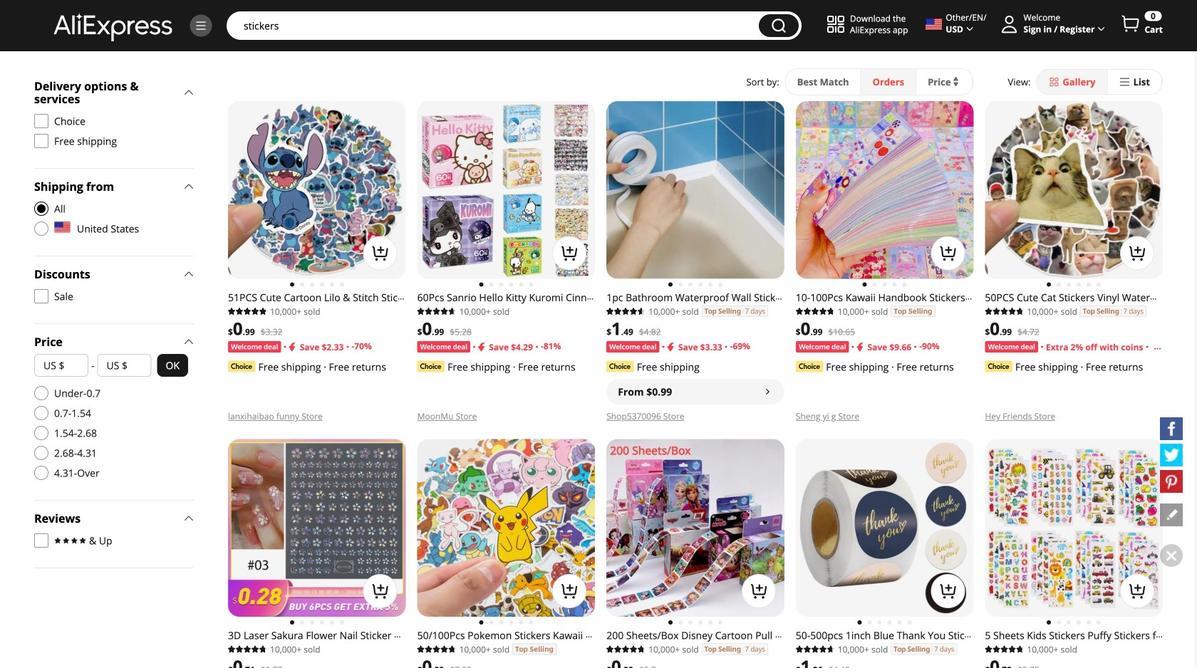 Task type: vqa. For each thing, say whether or not it's contained in the screenshot.
10/30/50Pcs Cartoon Holiday Travel Stickers For Suitcase Skateboard Laptop Luggage Phone Car Styling DIY Decal Pegatinas image
no



Task type: describe. For each thing, give the bounding box(es) containing it.
1sqid_b image
[[195, 19, 207, 32]]

5 sheets kids stickers puffy stickers for children birthday christmas new year gift for girl boy scrapbooking cartoon stickers image
[[986, 440, 1164, 618]]

200 sheets/box disney cartoon pull out stickers princess frozen mickey mouse minnie sticker girl boy teacher reward toys gift image
[[607, 440, 785, 618]]

1 11l24uk image from the top
[[34, 426, 48, 441]]

51pcs  cute cartoon lilo & stitch stickers diy diary laptop luggage skateboard graffiti decals fun classic toy image
[[228, 101, 406, 279]]

2 4ftxrwp image from the top
[[34, 534, 48, 548]]

3 11l24uk image from the top
[[34, 406, 48, 421]]

50pcs cute cat stickers vinyl waterproof funny cats decals for water bottle laptop skateboard scrapbook luggage kids toys image
[[986, 101, 1164, 279]]

4 11l24uk image from the top
[[34, 446, 48, 461]]



Task type: locate. For each thing, give the bounding box(es) containing it.
4ftxrwp image
[[34, 134, 48, 148], [34, 290, 48, 304]]

0 vertical spatial 4ftxrwp image
[[34, 134, 48, 148]]

1pc bathroom waterproof wall stickers sealing tapes pvc adhesive sealing strips sink edge tape kitchen bathroom accessories image
[[607, 101, 785, 279]]

1 vertical spatial 4ftxrwp image
[[34, 534, 48, 548]]

11l24uk image
[[34, 222, 48, 236], [34, 386, 48, 401], [34, 406, 48, 421], [34, 446, 48, 461]]

11l24uk image
[[34, 426, 48, 441], [34, 466, 48, 481]]

0 vertical spatial 4ftxrwp image
[[34, 114, 48, 128]]

60pcs sanrio hello kitty kuromi cinnamoroll pochacco stickers for kids girls diy laptop phone diary cute cartoon sanrio sticker image
[[418, 101, 596, 279]]

1 vertical spatial 11l24uk image
[[34, 466, 48, 481]]

10-100pcs kawaii handbook stickers cartoon collage laser sticker diy decorative scrapbooking journals stationery school supplies image
[[796, 101, 974, 279]]

2 11l24uk image from the top
[[34, 386, 48, 401]]

None button
[[759, 14, 799, 37]]

1 4ftxrwp image from the top
[[34, 134, 48, 148]]

card & id holders text field
[[237, 19, 752, 33]]

2 4ftxrwp image from the top
[[34, 290, 48, 304]]

1 vertical spatial 4ftxrwp image
[[34, 290, 48, 304]]

0 vertical spatial 11l24uk image
[[34, 426, 48, 441]]

50-500pcs 1inch blue thank you stickers for envelope sealing labels stationery supplies handmade wedding gift decoration sticker image
[[796, 440, 974, 618]]

50/100pcs pokemon stickers kawaii pikachu skateboard bicycle guitar laptop kids waterproof stiker toys image
[[418, 440, 596, 618]]

3d laser sakura flower nail sticker aurora decals glitter star butterfly floral adhesive sliders cherry blooming manicure image
[[228, 440, 406, 618]]

1 11l24uk image from the top
[[34, 222, 48, 236]]

4ftxrwp image
[[34, 114, 48, 128], [34, 534, 48, 548]]

1 4ftxrwp image from the top
[[34, 114, 48, 128]]

2 11l24uk image from the top
[[34, 466, 48, 481]]



